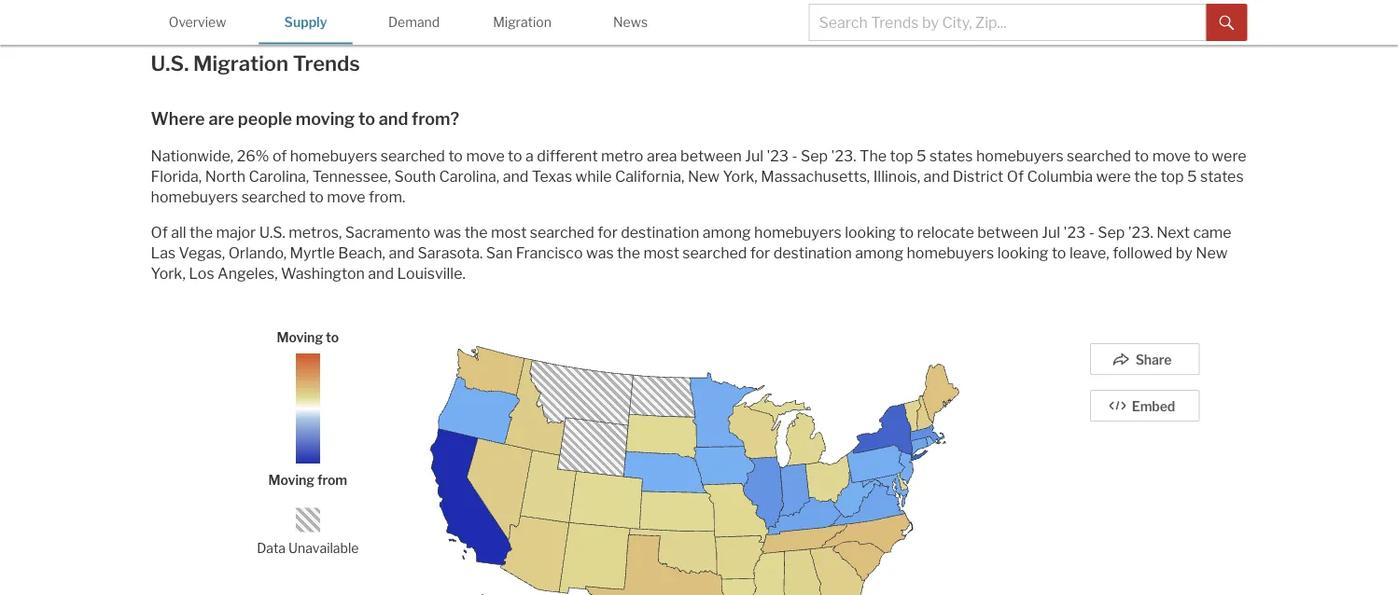 Task type: describe. For each thing, give the bounding box(es) containing it.
san
[[486, 244, 513, 262]]

moving for moving from
[[268, 473, 315, 489]]

2 horizontal spatial move
[[1152, 147, 1191, 165]]

from
[[317, 473, 347, 489]]

new inside "of all the major u.s. metros, sacramento was the most searched for destination among homebuyers looking to relocate between  jul '23 - sep '23. next came las vegas, orlando, myrtle beach, and sarasota. san francisco was the most searched for destination among homebuyers looking to leave, followed by new york, los angeles, washington and louisville."
[[1196, 244, 1228, 262]]

and left the from?
[[379, 109, 408, 129]]

- inside "of all the major u.s. metros, sacramento was the most searched for destination among homebuyers looking to relocate between  jul '23 - sep '23. next came las vegas, orlando, myrtle beach, and sarasota. san francisco was the most searched for destination among homebuyers looking to leave, followed by new york, los angeles, washington and louisville."
[[1089, 223, 1095, 242]]

and down sacramento
[[389, 244, 415, 262]]

jul inside nationwide, 26% of homebuyers searched to move to a different metro area between jul '23 - sep '23. the top 5 states homebuyers searched to move to were florida, north carolina, tennessee, south carolina, and texas  while california, new york, massachusetts, illinois, and district of columbia were the top 5 states homebuyers searched to move from.
[[745, 147, 764, 165]]

u.s. inside "of all the major u.s. metros, sacramento was the most searched for destination among homebuyers looking to relocate between  jul '23 - sep '23. next came las vegas, orlando, myrtle beach, and sarasota. san francisco was the most searched for destination among homebuyers looking to leave, followed by new york, los angeles, washington and louisville."
[[259, 223, 286, 242]]

searched down nationwide, 26% of homebuyers searched to move to a different metro area between jul '23 - sep '23. the top 5 states homebuyers searched to move to were florida, north carolina, tennessee, south carolina, and texas  while california, new york, massachusetts, illinois, and district of columbia were the top 5 states homebuyers searched to move from.
[[683, 244, 747, 262]]

0 horizontal spatial most
[[491, 223, 527, 242]]

of inside nationwide, 26% of homebuyers searched to move to a different metro area between jul '23 - sep '23. the top 5 states homebuyers searched to move to were florida, north carolina, tennessee, south carolina, and texas  while california, new york, massachusetts, illinois, and district of columbia were the top 5 states homebuyers searched to move from.
[[1007, 167, 1024, 186]]

Search Trends by City, Zip... search field
[[809, 4, 1206, 41]]

'23. inside nationwide, 26% of homebuyers searched to move to a different metro area between jul '23 - sep '23. the top 5 states homebuyers searched to move to were florida, north carolina, tennessee, south carolina, and texas  while california, new york, massachusetts, illinois, and district of columbia were the top 5 states homebuyers searched to move from.
[[831, 147, 857, 165]]

'23. inside "of all the major u.s. metros, sacramento was the most searched for destination among homebuyers looking to relocate between  jul '23 - sep '23. next came las vegas, orlando, myrtle beach, and sarasota. san francisco was the most searched for destination among homebuyers looking to leave, followed by new york, los angeles, washington and louisville."
[[1128, 223, 1154, 242]]

the inside nationwide, 26% of homebuyers searched to move to a different metro area between jul '23 - sep '23. the top 5 states homebuyers searched to move to were florida, north carolina, tennessee, south carolina, and texas  while california, new york, massachusetts, illinois, and district of columbia were the top 5 states homebuyers searched to move from.
[[1134, 167, 1158, 186]]

vegas,
[[179, 244, 225, 262]]

las
[[151, 244, 176, 262]]

0 vertical spatial looking
[[845, 223, 896, 242]]

1 horizontal spatial for
[[750, 244, 770, 262]]

nationwide, 26% of homebuyers searched to move to a different metro area between jul '23 - sep '23. the top 5 states homebuyers searched to move to were florida, north carolina, tennessee, south carolina, and texas  while california, new york, massachusetts, illinois, and district of columbia were the top 5 states homebuyers searched to move from.
[[151, 147, 1247, 206]]

sacramento
[[345, 223, 430, 242]]

are
[[209, 109, 234, 129]]

searched down of
[[241, 188, 306, 206]]

nationwide,
[[151, 147, 234, 165]]

leave,
[[1070, 244, 1110, 262]]

major
[[216, 223, 256, 242]]

migration inside 'migration' link
[[493, 14, 552, 30]]

1 vertical spatial destination
[[774, 244, 852, 262]]

supply
[[284, 14, 327, 30]]

searched up columbia
[[1067, 147, 1132, 165]]

embed
[[1132, 399, 1175, 415]]

demand
[[388, 14, 440, 30]]

illinois,
[[873, 167, 921, 186]]

0 horizontal spatial among
[[703, 223, 751, 242]]

york, inside "of all the major u.s. metros, sacramento was the most searched for destination among homebuyers looking to relocate between  jul '23 - sep '23. next came las vegas, orlando, myrtle beach, and sarasota. san francisco was the most searched for destination among homebuyers looking to leave, followed by new york, los angeles, washington and louisville."
[[151, 264, 186, 283]]

all
[[171, 223, 186, 242]]

louisville.
[[397, 264, 466, 283]]

1 vertical spatial looking
[[998, 244, 1049, 262]]

the up vegas,
[[190, 223, 213, 242]]

los
[[189, 264, 214, 283]]

jul inside "of all the major u.s. metros, sacramento was the most searched for destination among homebuyers looking to relocate between  jul '23 - sep '23. next came las vegas, orlando, myrtle beach, and sarasota. san francisco was the most searched for destination among homebuyers looking to leave, followed by new york, los angeles, washington and louisville."
[[1042, 223, 1061, 242]]

homebuyers up tennessee,
[[290, 147, 378, 165]]

of all the major u.s. metros, sacramento was the most searched for destination among homebuyers looking to relocate between  jul '23 - sep '23. next came las vegas, orlando, myrtle beach, and sarasota. san francisco was the most searched for destination among homebuyers looking to leave, followed by new york, los angeles, washington and louisville.
[[151, 223, 1232, 283]]

homebuyers down 'florida,'
[[151, 188, 238, 206]]

angeles,
[[218, 264, 278, 283]]

area
[[647, 147, 677, 165]]

0 horizontal spatial 5
[[917, 147, 926, 165]]

florida,
[[151, 167, 202, 186]]

1 vertical spatial among
[[855, 244, 904, 262]]

new inside nationwide, 26% of homebuyers searched to move to a different metro area between jul '23 - sep '23. the top 5 states homebuyers searched to move to were florida, north carolina, tennessee, south carolina, and texas  while california, new york, massachusetts, illinois, and district of columbia were the top 5 states homebuyers searched to move from.
[[688, 167, 720, 186]]

1 carolina, from the left
[[249, 167, 309, 186]]

moving to
[[277, 330, 339, 346]]

from.
[[369, 188, 405, 206]]

orlando,
[[228, 244, 287, 262]]

2 carolina, from the left
[[439, 167, 500, 186]]

u.s. migration trends
[[151, 51, 360, 76]]

'23 inside nationwide, 26% of homebuyers searched to move to a different metro area between jul '23 - sep '23. the top 5 states homebuyers searched to move to were florida, north carolina, tennessee, south carolina, and texas  while california, new york, massachusetts, illinois, and district of columbia were the top 5 states homebuyers searched to move from.
[[767, 147, 789, 165]]

and down a
[[503, 167, 529, 186]]

francisco
[[516, 244, 583, 262]]

followed
[[1113, 244, 1173, 262]]

moving for moving to
[[277, 330, 323, 346]]

tennessee,
[[312, 167, 391, 186]]

of inside "of all the major u.s. metros, sacramento was the most searched for destination among homebuyers looking to relocate between  jul '23 - sep '23. next came las vegas, orlando, myrtle beach, and sarasota. san francisco was the most searched for destination among homebuyers looking to leave, followed by new york, los angeles, washington and louisville."
[[151, 223, 168, 242]]

1 horizontal spatial states
[[1200, 167, 1244, 186]]

unavailable
[[288, 541, 359, 557]]

news
[[613, 14, 648, 30]]



Task type: locate. For each thing, give the bounding box(es) containing it.
the up next
[[1134, 167, 1158, 186]]

0 horizontal spatial york,
[[151, 264, 186, 283]]

0 vertical spatial new
[[688, 167, 720, 186]]

0 horizontal spatial sep
[[801, 147, 828, 165]]

0 vertical spatial among
[[703, 223, 751, 242]]

data unavailable
[[257, 541, 359, 557]]

moving left from
[[268, 473, 315, 489]]

1 vertical spatial between
[[978, 223, 1039, 242]]

0 horizontal spatial of
[[151, 223, 168, 242]]

1 horizontal spatial among
[[855, 244, 904, 262]]

south
[[394, 167, 436, 186]]

of left all
[[151, 223, 168, 242]]

top up next
[[1161, 167, 1184, 186]]

myrtle
[[290, 244, 335, 262]]

1 horizontal spatial were
[[1212, 147, 1247, 165]]

states up "came"
[[1200, 167, 1244, 186]]

1 horizontal spatial 5
[[1187, 167, 1197, 186]]

1 horizontal spatial carolina,
[[439, 167, 500, 186]]

between inside "of all the major u.s. metros, sacramento was the most searched for destination among homebuyers looking to relocate between  jul '23 - sep '23. next came las vegas, orlando, myrtle beach, and sarasota. san francisco was the most searched for destination among homebuyers looking to leave, followed by new york, los angeles, washington and louisville."
[[978, 223, 1039, 242]]

states up district
[[930, 147, 973, 165]]

new down "came"
[[1196, 244, 1228, 262]]

0 vertical spatial for
[[598, 223, 618, 242]]

to
[[358, 109, 375, 129], [448, 147, 463, 165], [508, 147, 522, 165], [1135, 147, 1149, 165], [1194, 147, 1209, 165], [309, 188, 324, 206], [899, 223, 914, 242], [1052, 244, 1066, 262], [326, 330, 339, 346]]

1 horizontal spatial jul
[[1042, 223, 1061, 242]]

0 vertical spatial 5
[[917, 147, 926, 165]]

0 horizontal spatial looking
[[845, 223, 896, 242]]

of
[[272, 147, 287, 165]]

supply link
[[259, 0, 352, 43]]

sep inside nationwide, 26% of homebuyers searched to move to a different metro area between jul '23 - sep '23. the top 5 states homebuyers searched to move to were florida, north carolina, tennessee, south carolina, and texas  while california, new york, massachusetts, illinois, and district of columbia were the top 5 states homebuyers searched to move from.
[[801, 147, 828, 165]]

- up 'leave,'
[[1089, 223, 1095, 242]]

'23 inside "of all the major u.s. metros, sacramento was the most searched for destination among homebuyers looking to relocate between  jul '23 - sep '23. next came las vegas, orlando, myrtle beach, and sarasota. san francisco was the most searched for destination among homebuyers looking to leave, followed by new york, los angeles, washington and louisville."
[[1064, 223, 1086, 242]]

carolina, down of
[[249, 167, 309, 186]]

sep up 'leave,'
[[1098, 223, 1125, 242]]

was right francisco
[[586, 244, 614, 262]]

'23 up 'leave,'
[[1064, 223, 1086, 242]]

while
[[575, 167, 612, 186]]

1 vertical spatial were
[[1096, 167, 1131, 186]]

0 horizontal spatial for
[[598, 223, 618, 242]]

looking left 'leave,'
[[998, 244, 1049, 262]]

the right francisco
[[617, 244, 640, 262]]

next
[[1157, 223, 1190, 242]]

'23. left the
[[831, 147, 857, 165]]

0 vertical spatial migration
[[493, 14, 552, 30]]

washington
[[281, 264, 365, 283]]

1 vertical spatial '23.
[[1128, 223, 1154, 242]]

moving from
[[268, 473, 347, 489]]

searched
[[381, 147, 445, 165], [1067, 147, 1132, 165], [241, 188, 306, 206], [530, 223, 595, 242], [683, 244, 747, 262]]

submit search image
[[1220, 16, 1234, 31]]

district
[[953, 167, 1004, 186]]

the
[[860, 147, 887, 165]]

homebuyers
[[290, 147, 378, 165], [976, 147, 1064, 165], [151, 188, 238, 206], [754, 223, 842, 242], [907, 244, 994, 262]]

1 vertical spatial u.s.
[[259, 223, 286, 242]]

0 vertical spatial most
[[491, 223, 527, 242]]

0 vertical spatial -
[[792, 147, 798, 165]]

1 vertical spatial migration
[[193, 51, 288, 76]]

1 vertical spatial new
[[1196, 244, 1228, 262]]

demand link
[[367, 0, 461, 43]]

most up san
[[491, 223, 527, 242]]

5 up illinois,
[[917, 147, 926, 165]]

top up illinois,
[[890, 147, 913, 165]]

and right illinois,
[[924, 167, 950, 186]]

carolina, right 'south'
[[439, 167, 500, 186]]

move
[[466, 147, 505, 165], [1152, 147, 1191, 165], [327, 188, 365, 206]]

relocate
[[917, 223, 974, 242]]

the up san
[[465, 223, 488, 242]]

jul
[[745, 147, 764, 165], [1042, 223, 1061, 242]]

between right relocate
[[978, 223, 1039, 242]]

destination
[[621, 223, 699, 242], [774, 244, 852, 262]]

move up next
[[1152, 147, 1191, 165]]

california,
[[615, 167, 685, 186]]

of right district
[[1007, 167, 1024, 186]]

york,
[[723, 167, 758, 186], [151, 264, 186, 283]]

jul down columbia
[[1042, 223, 1061, 242]]

0 horizontal spatial '23
[[767, 147, 789, 165]]

5 up next
[[1187, 167, 1197, 186]]

sep inside "of all the major u.s. metros, sacramento was the most searched for destination among homebuyers looking to relocate between  jul '23 - sep '23. next came las vegas, orlando, myrtle beach, and sarasota. san francisco was the most searched for destination among homebuyers looking to leave, followed by new york, los angeles, washington and louisville."
[[1098, 223, 1125, 242]]

sep
[[801, 147, 828, 165], [1098, 223, 1125, 242]]

moving down washington
[[277, 330, 323, 346]]

data
[[257, 541, 286, 557]]

a
[[526, 147, 534, 165]]

0 vertical spatial jul
[[745, 147, 764, 165]]

1 horizontal spatial '23
[[1064, 223, 1086, 242]]

1 vertical spatial most
[[644, 244, 679, 262]]

overview
[[169, 14, 226, 30]]

most
[[491, 223, 527, 242], [644, 244, 679, 262]]

1 horizontal spatial top
[[1161, 167, 1184, 186]]

texas
[[532, 167, 572, 186]]

share button
[[1090, 344, 1200, 375]]

0 horizontal spatial carolina,
[[249, 167, 309, 186]]

among down nationwide, 26% of homebuyers searched to move to a different metro area between jul '23 - sep '23. the top 5 states homebuyers searched to move to were florida, north carolina, tennessee, south carolina, and texas  while california, new york, massachusetts, illinois, and district of columbia were the top 5 states homebuyers searched to move from.
[[703, 223, 751, 242]]

york, left massachusetts,
[[723, 167, 758, 186]]

0 horizontal spatial '23.
[[831, 147, 857, 165]]

was up sarasota.
[[434, 223, 461, 242]]

1 vertical spatial for
[[750, 244, 770, 262]]

move down tennessee,
[[327, 188, 365, 206]]

0 vertical spatial york,
[[723, 167, 758, 186]]

destination down massachusetts,
[[774, 244, 852, 262]]

homebuyers down relocate
[[907, 244, 994, 262]]

new right 'california,'
[[688, 167, 720, 186]]

between
[[681, 147, 742, 165], [978, 223, 1039, 242]]

-
[[792, 147, 798, 165], [1089, 223, 1095, 242]]

0 vertical spatial '23
[[767, 147, 789, 165]]

0 vertical spatial u.s.
[[151, 51, 189, 76]]

1 vertical spatial moving
[[268, 473, 315, 489]]

1 horizontal spatial looking
[[998, 244, 1049, 262]]

were right columbia
[[1096, 167, 1131, 186]]

1 vertical spatial 5
[[1187, 167, 1197, 186]]

u.s. down overview
[[151, 51, 189, 76]]

1 horizontal spatial york,
[[723, 167, 758, 186]]

1 horizontal spatial of
[[1007, 167, 1024, 186]]

move left a
[[466, 147, 505, 165]]

homebuyers down massachusetts,
[[754, 223, 842, 242]]

0 horizontal spatial was
[[434, 223, 461, 242]]

26%
[[237, 147, 269, 165]]

were
[[1212, 147, 1247, 165], [1096, 167, 1131, 186]]

searched up francisco
[[530, 223, 595, 242]]

embed button
[[1090, 390, 1200, 422]]

0 horizontal spatial destination
[[621, 223, 699, 242]]

'23
[[767, 147, 789, 165], [1064, 223, 1086, 242]]

jul up massachusetts,
[[745, 147, 764, 165]]

and
[[379, 109, 408, 129], [503, 167, 529, 186], [924, 167, 950, 186], [389, 244, 415, 262], [368, 264, 394, 283]]

carolina,
[[249, 167, 309, 186], [439, 167, 500, 186]]

most down 'california,'
[[644, 244, 679, 262]]

searched up 'south'
[[381, 147, 445, 165]]

between right area
[[681, 147, 742, 165]]

among down illinois,
[[855, 244, 904, 262]]

top
[[890, 147, 913, 165], [1161, 167, 1184, 186]]

overview link
[[151, 0, 244, 43]]

people
[[238, 109, 292, 129]]

0 vertical spatial between
[[681, 147, 742, 165]]

came
[[1193, 223, 1232, 242]]

0 horizontal spatial migration
[[193, 51, 288, 76]]

u.s.
[[151, 51, 189, 76], [259, 223, 286, 242]]

1 horizontal spatial migration
[[493, 14, 552, 30]]

where are people moving to and from?
[[151, 109, 459, 129]]

1 horizontal spatial move
[[466, 147, 505, 165]]

0 vertical spatial of
[[1007, 167, 1024, 186]]

metros,
[[289, 223, 342, 242]]

1 vertical spatial york,
[[151, 264, 186, 283]]

1 horizontal spatial -
[[1089, 223, 1095, 242]]

u.s. up orlando,
[[259, 223, 286, 242]]

0 horizontal spatial -
[[792, 147, 798, 165]]

beach,
[[338, 244, 386, 262]]

0 horizontal spatial between
[[681, 147, 742, 165]]

news link
[[584, 0, 677, 43]]

sarasota.
[[418, 244, 483, 262]]

homebuyers up columbia
[[976, 147, 1064, 165]]

was
[[434, 223, 461, 242], [586, 244, 614, 262]]

1 horizontal spatial most
[[644, 244, 679, 262]]

destination down 'california,'
[[621, 223, 699, 242]]

0 vertical spatial destination
[[621, 223, 699, 242]]

where
[[151, 109, 205, 129]]

5
[[917, 147, 926, 165], [1187, 167, 1197, 186]]

massachusetts,
[[761, 167, 870, 186]]

0 vertical spatial sep
[[801, 147, 828, 165]]

0 horizontal spatial jul
[[745, 147, 764, 165]]

1 horizontal spatial '23.
[[1128, 223, 1154, 242]]

looking
[[845, 223, 896, 242], [998, 244, 1049, 262]]

migration
[[493, 14, 552, 30], [193, 51, 288, 76]]

new
[[688, 167, 720, 186], [1196, 244, 1228, 262]]

1 horizontal spatial destination
[[774, 244, 852, 262]]

migration link
[[476, 0, 569, 43]]

0 vertical spatial was
[[434, 223, 461, 242]]

'23.
[[831, 147, 857, 165], [1128, 223, 1154, 242]]

1 vertical spatial -
[[1089, 223, 1095, 242]]

of
[[1007, 167, 1024, 186], [151, 223, 168, 242]]

0 vertical spatial were
[[1212, 147, 1247, 165]]

by
[[1176, 244, 1193, 262]]

'23. up followed
[[1128, 223, 1154, 242]]

trends
[[293, 51, 360, 76]]

different
[[537, 147, 598, 165]]

0 vertical spatial top
[[890, 147, 913, 165]]

from?
[[412, 109, 459, 129]]

were up "came"
[[1212, 147, 1247, 165]]

for
[[598, 223, 618, 242], [750, 244, 770, 262]]

1 vertical spatial top
[[1161, 167, 1184, 186]]

looking down illinois,
[[845, 223, 896, 242]]

york, inside nationwide, 26% of homebuyers searched to move to a different metro area between jul '23 - sep '23. the top 5 states homebuyers searched to move to were florida, north carolina, tennessee, south carolina, and texas  while california, new york, massachusetts, illinois, and district of columbia were the top 5 states homebuyers searched to move from.
[[723, 167, 758, 186]]

1 vertical spatial sep
[[1098, 223, 1125, 242]]

among
[[703, 223, 751, 242], [855, 244, 904, 262]]

between inside nationwide, 26% of homebuyers searched to move to a different metro area between jul '23 - sep '23. the top 5 states homebuyers searched to move to were florida, north carolina, tennessee, south carolina, and texas  while california, new york, massachusetts, illinois, and district of columbia were the top 5 states homebuyers searched to move from.
[[681, 147, 742, 165]]

0 horizontal spatial u.s.
[[151, 51, 189, 76]]

1 vertical spatial '23
[[1064, 223, 1086, 242]]

1 horizontal spatial was
[[586, 244, 614, 262]]

moving
[[296, 109, 355, 129]]

- inside nationwide, 26% of homebuyers searched to move to a different metro area between jul '23 - sep '23. the top 5 states homebuyers searched to move to were florida, north carolina, tennessee, south carolina, and texas  while california, new york, massachusetts, illinois, and district of columbia were the top 5 states homebuyers searched to move from.
[[792, 147, 798, 165]]

1 horizontal spatial sep
[[1098, 223, 1125, 242]]

0 horizontal spatial states
[[930, 147, 973, 165]]

north
[[205, 167, 246, 186]]

1 horizontal spatial u.s.
[[259, 223, 286, 242]]

the
[[1134, 167, 1158, 186], [190, 223, 213, 242], [465, 223, 488, 242], [617, 244, 640, 262]]

0 vertical spatial states
[[930, 147, 973, 165]]

1 horizontal spatial new
[[1196, 244, 1228, 262]]

york, down las
[[151, 264, 186, 283]]

1 vertical spatial jul
[[1042, 223, 1061, 242]]

0 horizontal spatial move
[[327, 188, 365, 206]]

0 horizontal spatial were
[[1096, 167, 1131, 186]]

1 vertical spatial states
[[1200, 167, 1244, 186]]

moving
[[277, 330, 323, 346], [268, 473, 315, 489]]

0 vertical spatial moving
[[277, 330, 323, 346]]

'23 up massachusetts,
[[767, 147, 789, 165]]

1 vertical spatial of
[[151, 223, 168, 242]]

0 horizontal spatial new
[[688, 167, 720, 186]]

0 vertical spatial '23.
[[831, 147, 857, 165]]

sep up massachusetts,
[[801, 147, 828, 165]]

share
[[1136, 353, 1172, 368]]

and down beach,
[[368, 264, 394, 283]]

0 horizontal spatial top
[[890, 147, 913, 165]]

1 horizontal spatial between
[[978, 223, 1039, 242]]

metro
[[601, 147, 644, 165]]

- up massachusetts,
[[792, 147, 798, 165]]

columbia
[[1027, 167, 1093, 186]]

states
[[930, 147, 973, 165], [1200, 167, 1244, 186]]

1 vertical spatial was
[[586, 244, 614, 262]]



Task type: vqa. For each thing, say whether or not it's contained in the screenshot.
leftmost Migration
yes



